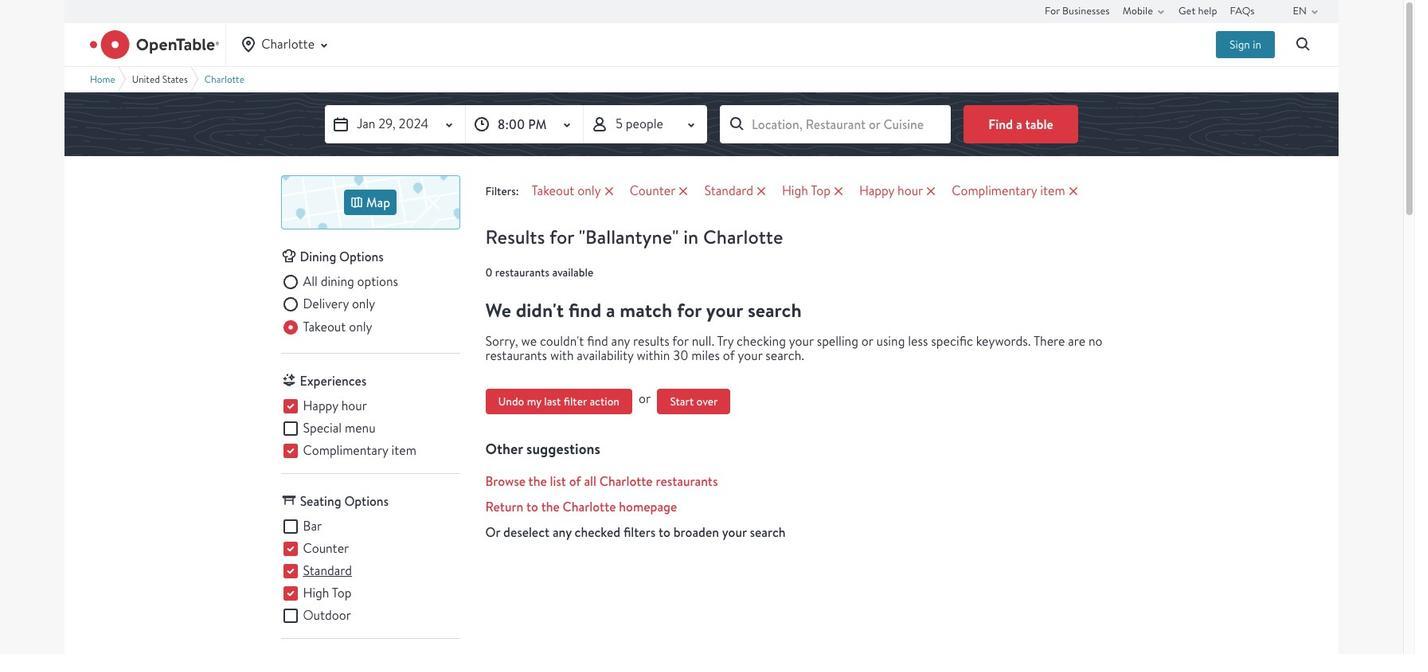 Task type: locate. For each thing, give the bounding box(es) containing it.
1 vertical spatial for
[[677, 297, 702, 323]]

a up sorry, we couldn't find any results for null
[[606, 297, 615, 323]]

high top up outdoor
[[303, 585, 352, 602]]

1 vertical spatial options
[[344, 492, 389, 510]]

availability
[[577, 347, 634, 364]]

1 vertical spatial item
[[392, 442, 417, 459]]

high right "standard" button
[[782, 182, 808, 199]]

standard
[[705, 182, 754, 199], [303, 563, 352, 579]]

sorry,
[[486, 333, 518, 349]]

hour inside experiences 'group'
[[341, 398, 367, 414]]

a
[[1016, 115, 1023, 133], [606, 297, 615, 323]]

your
[[706, 297, 743, 323], [789, 333, 814, 349], [738, 347, 763, 364], [722, 524, 747, 541]]

1 horizontal spatial standard
[[705, 182, 754, 199]]

find up sorry, we couldn't find any results for null
[[569, 297, 602, 323]]

standard right counter button
[[705, 182, 754, 199]]

high top button
[[776, 182, 853, 201]]

all
[[584, 473, 597, 490]]

1 vertical spatial standard
[[303, 563, 352, 579]]

1 vertical spatial top
[[332, 585, 352, 602]]

in down counter button
[[684, 224, 699, 250]]

1 vertical spatial complimentary
[[303, 442, 389, 459]]

None field
[[720, 105, 951, 143]]

counter down bar
[[303, 540, 349, 557]]

1 horizontal spatial of
[[723, 347, 735, 364]]

in right sign
[[1253, 37, 1262, 52]]

only for delivery only radio
[[352, 296, 375, 313]]

to up deselect
[[527, 498, 539, 516]]

restaurants left with
[[486, 347, 547, 364]]

1 horizontal spatial complimentary
[[952, 182, 1038, 199]]

only up "ballantyne"
[[578, 182, 601, 199]]

high inside seating options group
[[303, 585, 329, 602]]

your right broaden
[[722, 524, 747, 541]]

0 horizontal spatial in
[[684, 224, 699, 250]]

1 vertical spatial in
[[684, 224, 699, 250]]

0 horizontal spatial happy
[[303, 398, 338, 414]]

to right filters
[[659, 524, 671, 541]]

1 vertical spatial takeout only
[[303, 318, 373, 335]]

1 horizontal spatial a
[[1016, 115, 1023, 133]]

options
[[339, 248, 384, 265], [344, 492, 389, 510]]

a right 'find'
[[1016, 115, 1023, 133]]

complimentary item
[[952, 182, 1066, 199], [303, 442, 417, 459]]

0 horizontal spatial item
[[392, 442, 417, 459]]

find
[[989, 115, 1013, 133]]

complimentary item inside experiences 'group'
[[303, 442, 417, 459]]

1 vertical spatial to
[[659, 524, 671, 541]]

the left list
[[529, 473, 547, 490]]

takeout only inside radio
[[303, 318, 373, 335]]

counter button
[[623, 182, 698, 201]]

Please input a Location, Restaurant or Cuisine field
[[720, 105, 951, 143]]

takeout only right "filters:"
[[532, 182, 601, 199]]

for up available
[[550, 224, 574, 250]]

complimentary inside button
[[952, 182, 1038, 199]]

undo my last filter action
[[498, 395, 620, 409]]

happy right the high top button
[[860, 182, 895, 199]]

the down list
[[541, 498, 560, 516]]

results for "ballantyne" in charlotte
[[486, 224, 783, 250]]

happy up "special"
[[303, 398, 338, 414]]

0 vertical spatial counter
[[630, 182, 676, 199]]

restaurants right the '0'
[[495, 265, 550, 279]]

1 vertical spatial high top
[[303, 585, 352, 602]]

find
[[569, 297, 602, 323], [587, 333, 608, 349]]

no
[[1089, 333, 1103, 349]]

0 vertical spatial search
[[748, 297, 802, 323]]

charlotte link
[[205, 73, 245, 85]]

2 vertical spatial only
[[349, 318, 373, 335]]

takeout only down delivery only on the top of the page
[[303, 318, 373, 335]]

happy hour
[[860, 182, 924, 199], [303, 398, 367, 414]]

1 vertical spatial complimentary item
[[303, 442, 417, 459]]

hour
[[898, 182, 924, 199], [341, 398, 367, 414]]

happy hour inside experiences 'group'
[[303, 398, 367, 414]]

search down return to the charlotte homepage link
[[750, 524, 786, 541]]

1 vertical spatial happy
[[303, 398, 338, 414]]

happy inside experiences 'group'
[[303, 398, 338, 414]]

0 horizontal spatial high top
[[303, 585, 352, 602]]

of inside "browse the list of all charlotte restaurants return to the charlotte homepage or deselect any checked filters to broaden your search"
[[569, 473, 581, 490]]

menu
[[345, 420, 376, 437]]

0 horizontal spatial happy hour
[[303, 398, 367, 414]]

restaurants up homepage
[[656, 473, 718, 490]]

any left results
[[612, 333, 630, 349]]

.
[[712, 333, 715, 349]]

0 horizontal spatial complimentary item
[[303, 442, 417, 459]]

of right the .
[[723, 347, 735, 364]]

checked
[[575, 524, 621, 541]]

top up outdoor
[[332, 585, 352, 602]]

happy
[[860, 182, 895, 199], [303, 398, 338, 414]]

1 vertical spatial takeout
[[303, 318, 346, 335]]

experiences group
[[281, 397, 460, 461]]

counter inside seating options group
[[303, 540, 349, 557]]

available
[[552, 265, 594, 279]]

0 vertical spatial high
[[782, 182, 808, 199]]

1 horizontal spatial hour
[[898, 182, 924, 199]]

happy hour inside happy hour button
[[860, 182, 924, 199]]

my
[[527, 395, 542, 409]]

results
[[486, 224, 545, 250]]

dining options group
[[281, 272, 460, 340]]

search.
[[766, 347, 805, 364]]

1 vertical spatial of
[[569, 473, 581, 490]]

any left checked
[[553, 524, 572, 541]]

only inside "button"
[[578, 182, 601, 199]]

0 vertical spatial item
[[1041, 182, 1066, 199]]

1 vertical spatial any
[[553, 524, 572, 541]]

counter up results for "ballantyne" in charlotte
[[630, 182, 676, 199]]

for up "null"
[[677, 297, 702, 323]]

2 vertical spatial restaurants
[[656, 473, 718, 490]]

0 horizontal spatial or
[[639, 391, 651, 407]]

options up the all dining options
[[339, 248, 384, 265]]

1 horizontal spatial happy hour
[[860, 182, 924, 199]]

en
[[1293, 4, 1307, 17]]

united
[[132, 73, 160, 85]]

1 vertical spatial counter
[[303, 540, 349, 557]]

0 vertical spatial standard
[[705, 182, 754, 199]]

the
[[529, 473, 547, 490], [541, 498, 560, 516]]

other suggestions
[[486, 439, 601, 459]]

table
[[1026, 115, 1054, 133]]

get help
[[1179, 4, 1218, 17]]

undo
[[498, 395, 524, 409]]

top down please input a location, restaurant or cuisine field
[[811, 182, 831, 199]]

en button
[[1293, 0, 1325, 22]]

top
[[811, 182, 831, 199], [332, 585, 352, 602]]

1 horizontal spatial or
[[862, 333, 874, 349]]

takeout right "filters:"
[[532, 182, 575, 199]]

complimentary
[[952, 182, 1038, 199], [303, 442, 389, 459]]

complimentary down special menu
[[303, 442, 389, 459]]

1 horizontal spatial high
[[782, 182, 808, 199]]

search up checking
[[748, 297, 802, 323]]

1 horizontal spatial takeout only
[[532, 182, 601, 199]]

or left using
[[862, 333, 874, 349]]

any inside "browse the list of all charlotte restaurants return to the charlotte homepage or deselect any checked filters to broaden your search"
[[553, 524, 572, 541]]

all
[[303, 273, 318, 290]]

29,
[[379, 115, 396, 132]]

home link
[[90, 73, 115, 85]]

restaurants inside "browse the list of all charlotte restaurants return to the charlotte homepage or deselect any checked filters to broaden your search"
[[656, 473, 718, 490]]

0 vertical spatial to
[[527, 498, 539, 516]]

0 vertical spatial hour
[[898, 182, 924, 199]]

sign
[[1230, 37, 1251, 52]]

0 vertical spatial top
[[811, 182, 831, 199]]

only
[[578, 182, 601, 199], [352, 296, 375, 313], [349, 318, 373, 335]]

try
[[717, 333, 734, 349]]

find right 'couldn't'
[[587, 333, 608, 349]]

1 horizontal spatial happy
[[860, 182, 895, 199]]

0 horizontal spatial high
[[303, 585, 329, 602]]

0 horizontal spatial standard
[[303, 563, 352, 579]]

only down delivery only on the top of the page
[[349, 318, 373, 335]]

0 vertical spatial takeout only
[[532, 182, 601, 199]]

0 horizontal spatial complimentary
[[303, 442, 389, 459]]

high top right "standard" button
[[782, 182, 831, 199]]

takeout down delivery only radio
[[303, 318, 346, 335]]

1 horizontal spatial takeout
[[532, 182, 575, 199]]

1 horizontal spatial in
[[1253, 37, 1262, 52]]

0 horizontal spatial any
[[553, 524, 572, 541]]

0 vertical spatial options
[[339, 248, 384, 265]]

browse the list of all charlotte restaurants link
[[486, 472, 1123, 491]]

0 vertical spatial find
[[569, 297, 602, 323]]

high up outdoor
[[303, 585, 329, 602]]

1 horizontal spatial high top
[[782, 182, 831, 199]]

happy hour up special menu
[[303, 398, 367, 414]]

0 horizontal spatial counter
[[303, 540, 349, 557]]

high top inside seating options group
[[303, 585, 352, 602]]

states
[[162, 73, 188, 85]]

complimentary item down menu at the bottom
[[303, 442, 417, 459]]

action
[[590, 395, 620, 409]]

a inside button
[[1016, 115, 1023, 133]]

0 horizontal spatial a
[[606, 297, 615, 323]]

0 vertical spatial a
[[1016, 115, 1023, 133]]

faqs button
[[1230, 0, 1255, 22]]

complimentary down 'find'
[[952, 182, 1038, 199]]

1 horizontal spatial item
[[1041, 182, 1066, 199]]

0 vertical spatial or
[[862, 333, 874, 349]]

0 restaurants available
[[486, 265, 594, 279]]

only down the all dining options
[[352, 296, 375, 313]]

1 vertical spatial search
[[750, 524, 786, 541]]

standard up outdoor
[[303, 563, 352, 579]]

0 horizontal spatial hour
[[341, 398, 367, 414]]

0 horizontal spatial takeout only
[[303, 318, 373, 335]]

0 vertical spatial happy hour
[[860, 182, 924, 199]]

in
[[1253, 37, 1262, 52], [684, 224, 699, 250]]

happy hour right the high top button
[[860, 182, 924, 199]]

0 horizontal spatial top
[[332, 585, 352, 602]]

options right seating
[[344, 492, 389, 510]]

dining
[[321, 273, 354, 290]]

1 vertical spatial only
[[352, 296, 375, 313]]

All dining options radio
[[281, 272, 398, 292]]

in inside button
[[1253, 37, 1262, 52]]

1 vertical spatial restaurants
[[486, 347, 547, 364]]

0 vertical spatial takeout
[[532, 182, 575, 199]]

counter inside button
[[630, 182, 676, 199]]

0 horizontal spatial of
[[569, 473, 581, 490]]

0 vertical spatial complimentary
[[952, 182, 1038, 199]]

0 vertical spatial only
[[578, 182, 601, 199]]

complimentary item down 'find'
[[952, 182, 1066, 199]]

1 horizontal spatial top
[[811, 182, 831, 199]]

complimentary inside experiences 'group'
[[303, 442, 389, 459]]

0 vertical spatial complimentary item
[[952, 182, 1066, 199]]

dining options
[[300, 248, 384, 265]]

united states
[[132, 73, 188, 85]]

0 vertical spatial in
[[1253, 37, 1262, 52]]

1 vertical spatial happy hour
[[303, 398, 367, 414]]

hour inside button
[[898, 182, 924, 199]]

0 vertical spatial any
[[612, 333, 630, 349]]

1 vertical spatial high
[[303, 585, 329, 602]]

1 vertical spatial hour
[[341, 398, 367, 414]]

top inside button
[[811, 182, 831, 199]]

homepage
[[619, 498, 677, 516]]

1 horizontal spatial complimentary item
[[952, 182, 1066, 199]]

or inside . try checking your spelling or using less specific keywords. there are no restaurants with availability within 30 miles of your search.
[[862, 333, 874, 349]]

for
[[1045, 4, 1060, 17]]

item
[[1041, 182, 1066, 199], [392, 442, 417, 459]]

of inside . try checking your spelling or using less specific keywords. there are no restaurants with availability within 30 miles of your search.
[[723, 347, 735, 364]]

0 vertical spatial of
[[723, 347, 735, 364]]

or left start
[[639, 391, 651, 407]]

1 horizontal spatial to
[[659, 524, 671, 541]]

0 vertical spatial high top
[[782, 182, 831, 199]]

1 vertical spatial a
[[606, 297, 615, 323]]

1 horizontal spatial counter
[[630, 182, 676, 199]]

0 vertical spatial happy
[[860, 182, 895, 199]]

1 vertical spatial find
[[587, 333, 608, 349]]

are
[[1068, 333, 1086, 349]]

faqs
[[1230, 4, 1255, 17]]

of left all
[[569, 473, 581, 490]]

search
[[748, 297, 802, 323], [750, 524, 786, 541]]

for left "null"
[[673, 333, 689, 349]]

0 horizontal spatial takeout
[[303, 318, 346, 335]]

filters:
[[486, 184, 519, 198]]

your inside "browse the list of all charlotte restaurants return to the charlotte homepage or deselect any checked filters to broaden your search"
[[722, 524, 747, 541]]

top inside seating options group
[[332, 585, 352, 602]]



Task type: vqa. For each thing, say whether or not it's contained in the screenshot.
"A photo of Fanny's restaurant"
no



Task type: describe. For each thing, give the bounding box(es) containing it.
0
[[486, 265, 493, 279]]

sign in button
[[1217, 31, 1275, 58]]

2 vertical spatial for
[[673, 333, 689, 349]]

get
[[1179, 4, 1196, 17]]

jan
[[357, 115, 376, 132]]

outdoor
[[303, 607, 351, 624]]

seating
[[300, 492, 341, 510]]

options for dining options
[[339, 248, 384, 265]]

last
[[544, 395, 561, 409]]

30
[[673, 347, 689, 364]]

special menu
[[303, 420, 376, 437]]

return to the charlotte homepage link
[[486, 497, 1123, 516]]

find a table
[[989, 115, 1054, 133]]

we
[[486, 297, 511, 323]]

jan 29, 2024 button
[[325, 105, 465, 143]]

with
[[550, 347, 574, 364]]

happy hour button
[[853, 182, 946, 201]]

0 horizontal spatial to
[[527, 498, 539, 516]]

filters
[[624, 524, 656, 541]]

Takeout only radio
[[281, 318, 373, 337]]

specific
[[932, 333, 973, 349]]

search inside "browse the list of all charlotte restaurants return to the charlotte homepage or deselect any checked filters to broaden your search"
[[750, 524, 786, 541]]

5 people
[[616, 115, 664, 132]]

special
[[303, 420, 342, 437]]

jan 29, 2024
[[357, 115, 429, 132]]

high top inside button
[[782, 182, 831, 199]]

your left the spelling
[[789, 333, 814, 349]]

or
[[486, 524, 500, 541]]

didn't
[[516, 297, 564, 323]]

5
[[616, 115, 623, 132]]

your up try
[[706, 297, 743, 323]]

list
[[550, 473, 566, 490]]

help
[[1199, 4, 1218, 17]]

checking
[[737, 333, 786, 349]]

. try checking your spelling or using less specific keywords. there are no restaurants with availability within 30 miles of your search.
[[486, 333, 1103, 364]]

suggestions
[[527, 439, 601, 459]]

complimentary item button
[[946, 182, 1088, 201]]

2024
[[399, 115, 429, 132]]

get help button
[[1179, 0, 1218, 22]]

opentable logo image
[[90, 30, 219, 59]]

seating options
[[300, 492, 389, 510]]

return
[[486, 498, 524, 516]]

start over
[[670, 395, 718, 409]]

couldn't
[[540, 333, 584, 349]]

standard inside seating options group
[[303, 563, 352, 579]]

standard inside button
[[705, 182, 754, 199]]

all dining options
[[303, 273, 398, 290]]

0 vertical spatial for
[[550, 224, 574, 250]]

less
[[908, 333, 929, 349]]

standard button
[[698, 182, 776, 201]]

match
[[620, 297, 672, 323]]

home
[[90, 73, 115, 85]]

seating options group
[[281, 517, 460, 626]]

we didn't find a match for your search
[[486, 297, 802, 323]]

find a table button
[[964, 105, 1079, 143]]

within
[[637, 347, 670, 364]]

high inside button
[[782, 182, 808, 199]]

0 vertical spatial restaurants
[[495, 265, 550, 279]]

takeout inside "button"
[[532, 182, 575, 199]]

item inside experiences 'group'
[[392, 442, 417, 459]]

filter
[[564, 395, 587, 409]]

other
[[486, 439, 523, 459]]

dining
[[300, 248, 336, 265]]

for businesses
[[1045, 4, 1110, 17]]

people
[[626, 115, 664, 132]]

undo my last filter action button
[[486, 389, 633, 414]]

charlotte button
[[239, 23, 334, 66]]

options
[[357, 273, 398, 290]]

map button
[[281, 175, 460, 229]]

start over button
[[657, 389, 731, 414]]

using
[[877, 333, 905, 349]]

charlotte inside dropdown button
[[261, 36, 315, 52]]

8:00
[[498, 115, 525, 133]]

we
[[521, 333, 537, 349]]

businesses
[[1063, 4, 1110, 17]]

bar
[[303, 518, 322, 535]]

sorry, we couldn't find any results for null
[[486, 333, 712, 349]]

null
[[692, 333, 712, 349]]

mobile
[[1123, 4, 1154, 17]]

over
[[697, 395, 718, 409]]

restaurants inside . try checking your spelling or using less specific keywords. there are no restaurants with availability within 30 miles of your search.
[[486, 347, 547, 364]]

experiences
[[300, 372, 367, 390]]

happy inside button
[[860, 182, 895, 199]]

search icon image
[[1295, 35, 1314, 54]]

for businesses button
[[1045, 0, 1110, 22]]

0 vertical spatial the
[[529, 473, 547, 490]]

complimentary item inside button
[[952, 182, 1066, 199]]

options for seating options
[[344, 492, 389, 510]]

your right try
[[738, 347, 763, 364]]

delivery only
[[303, 296, 375, 313]]

broaden
[[674, 524, 719, 541]]

start
[[670, 395, 694, 409]]

takeout only button
[[525, 182, 623, 201]]

item inside button
[[1041, 182, 1066, 199]]

1 vertical spatial or
[[639, 391, 651, 407]]

keywords.
[[976, 333, 1031, 349]]

"ballantyne"
[[579, 224, 679, 250]]

only for takeout only radio
[[349, 318, 373, 335]]

1 horizontal spatial any
[[612, 333, 630, 349]]

browse
[[486, 473, 526, 490]]

spelling
[[817, 333, 859, 349]]

delivery
[[303, 296, 349, 313]]

mobile button
[[1123, 0, 1171, 22]]

Delivery only radio
[[281, 295, 375, 314]]

takeout inside radio
[[303, 318, 346, 335]]

there
[[1034, 333, 1065, 349]]

takeout only inside "button"
[[532, 182, 601, 199]]

1 vertical spatial the
[[541, 498, 560, 516]]



